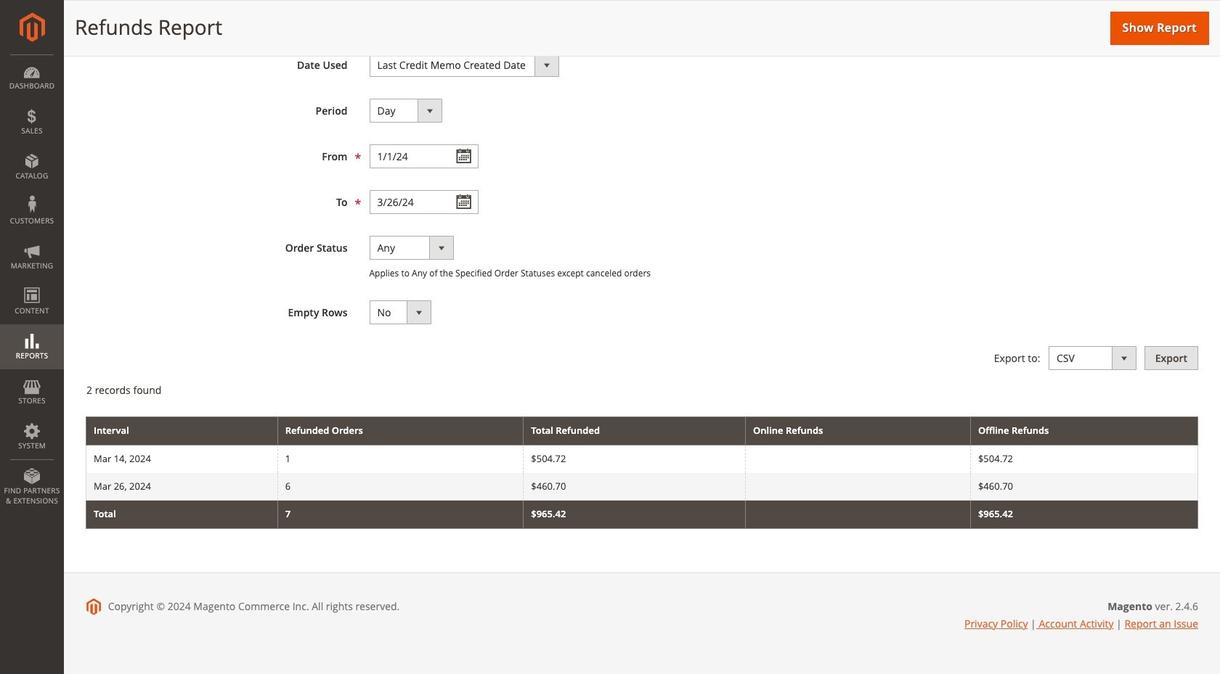 Task type: locate. For each thing, give the bounding box(es) containing it.
None text field
[[369, 145, 478, 169]]

menu bar
[[0, 54, 64, 514]]

None text field
[[369, 190, 478, 214]]



Task type: describe. For each thing, give the bounding box(es) containing it.
magento admin panel image
[[19, 12, 45, 42]]



